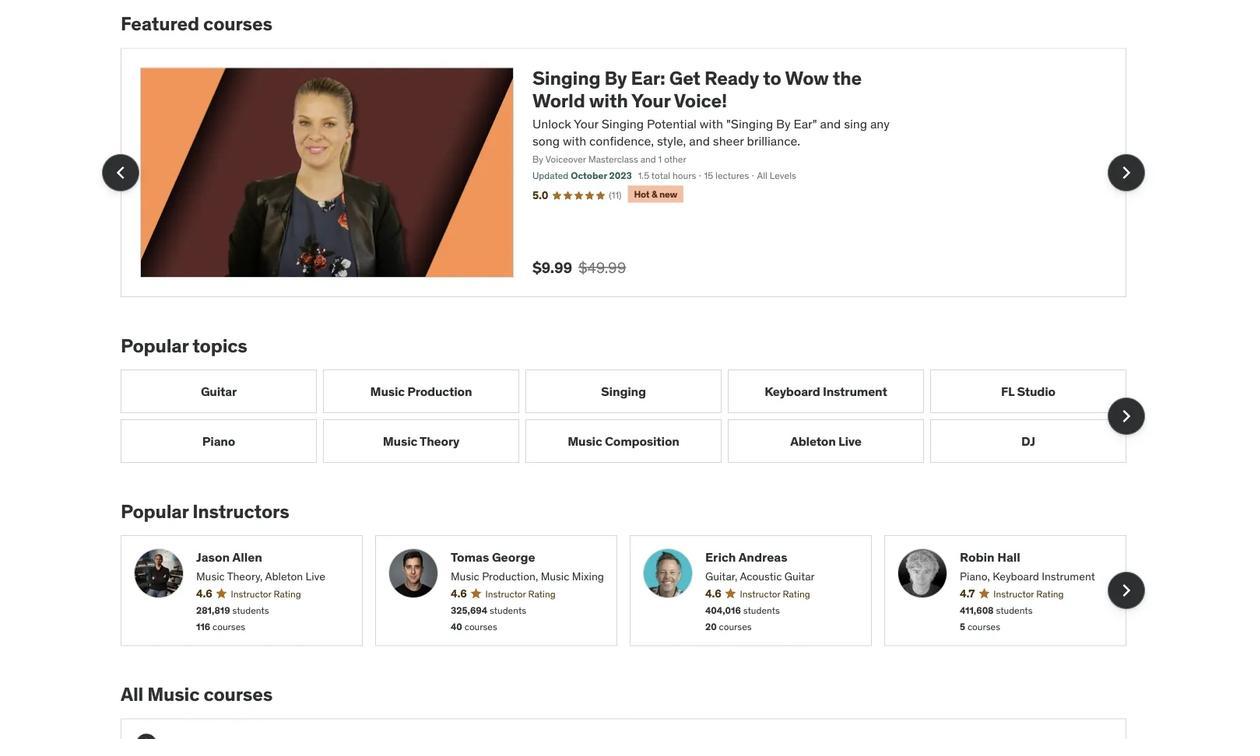 Task type: describe. For each thing, give the bounding box(es) containing it.
carousel element for featured courses
[[102, 48, 1146, 298]]

15 lectures
[[704, 170, 749, 182]]

next image
[[1114, 404, 1139, 429]]

theory
[[420, 433, 460, 449]]

featured
[[121, 12, 199, 35]]

music theory link
[[323, 420, 519, 463]]

music left mixing
[[541, 570, 570, 584]]

keyboard inside robin hall piano, keyboard instrument
[[993, 570, 1040, 584]]

brilliance.
[[747, 133, 801, 149]]

acoustic
[[740, 570, 782, 584]]

"singing
[[727, 116, 773, 132]]

updated
[[533, 170, 569, 182]]

the
[[833, 66, 862, 90]]

instructor for andreas
[[740, 589, 781, 601]]

sing
[[844, 116, 868, 132]]

courses for erich
[[719, 621, 752, 633]]

potential
[[647, 116, 697, 132]]

tomas george music production, music mixing
[[451, 549, 604, 584]]

40
[[451, 621, 462, 633]]

erich andreas guitar, acoustic guitar
[[706, 549, 815, 584]]

students for hall
[[996, 605, 1033, 617]]

jason allen link
[[196, 549, 350, 566]]

piano link
[[121, 420, 317, 463]]

popular for popular topics
[[121, 334, 189, 358]]

ear:
[[631, 66, 666, 90]]

&
[[652, 188, 658, 200]]

topics
[[193, 334, 247, 358]]

325,694 students 40 courses
[[451, 605, 526, 633]]

instrument inside robin hall piano, keyboard instrument
[[1042, 570, 1096, 584]]

music left theory
[[383, 433, 418, 449]]

411,608
[[960, 605, 994, 617]]

music composition
[[568, 433, 680, 449]]

hall
[[998, 549, 1021, 565]]

singing link
[[526, 370, 722, 414]]

0 horizontal spatial your
[[574, 116, 599, 132]]

wow
[[785, 66, 829, 90]]

$9.99 $49.99
[[533, 258, 626, 277]]

$9.99
[[533, 258, 572, 277]]

live inside jason allen music theory, ableton live
[[306, 570, 325, 584]]

keyboard instrument
[[765, 383, 888, 399]]

2023
[[609, 170, 632, 182]]

(11)
[[609, 189, 622, 201]]

5
[[960, 621, 966, 633]]

15
[[704, 170, 713, 182]]

2 vertical spatial with
[[563, 133, 587, 149]]

singing for singing
[[601, 383, 646, 399]]

0 horizontal spatial and
[[641, 154, 656, 166]]

ableton inside ableton live link
[[791, 433, 836, 449]]

hot
[[634, 188, 650, 200]]

courses for tomas
[[465, 621, 497, 633]]

robin
[[960, 549, 995, 565]]

281,819
[[196, 605, 230, 617]]

tomas george link
[[451, 549, 604, 566]]

1 vertical spatial singing
[[602, 116, 644, 132]]

updated october 2023
[[533, 170, 632, 182]]

hours
[[673, 170, 696, 182]]

2 horizontal spatial by
[[776, 116, 791, 132]]

robin hall piano, keyboard instrument
[[960, 549, 1096, 584]]

281,819 students 116 courses
[[196, 605, 269, 633]]

music left production
[[370, 383, 405, 399]]

tomas
[[451, 549, 489, 565]]

allen
[[232, 549, 262, 565]]

20
[[706, 621, 717, 633]]

0 horizontal spatial keyboard
[[765, 383, 821, 399]]

lectures
[[716, 170, 749, 182]]

other
[[664, 154, 687, 166]]

instructor rating for allen
[[231, 589, 301, 601]]

all for all levels
[[757, 170, 768, 182]]

popular topics
[[121, 334, 247, 358]]

total
[[652, 170, 671, 182]]

to
[[763, 66, 782, 90]]

andreas
[[739, 549, 788, 565]]

instructor for hall
[[994, 589, 1035, 601]]

jason
[[196, 549, 230, 565]]

$49.99
[[579, 258, 626, 277]]

all music courses
[[121, 684, 273, 707]]

instructor for allen
[[231, 589, 271, 601]]

ableton inside jason allen music theory, ableton live
[[265, 570, 303, 584]]

404,016
[[706, 605, 741, 617]]

courses for robin
[[968, 621, 1001, 633]]

piano,
[[960, 570, 990, 584]]

any
[[871, 116, 890, 132]]

instructor rating for hall
[[994, 589, 1064, 601]]

dj link
[[931, 420, 1127, 463]]

get
[[670, 66, 701, 90]]

1 vertical spatial and
[[689, 133, 710, 149]]

jason allen music theory, ableton live
[[196, 549, 325, 584]]

studio
[[1017, 383, 1056, 399]]

song
[[533, 133, 560, 149]]

robin hall link
[[960, 549, 1114, 566]]

erich andreas link
[[706, 549, 859, 566]]

popular instructors
[[121, 500, 289, 523]]

ready
[[705, 66, 759, 90]]

all levels
[[757, 170, 797, 182]]

guitar link
[[121, 370, 317, 414]]



Task type: locate. For each thing, give the bounding box(es) containing it.
with
[[589, 89, 628, 112], [700, 116, 724, 132], [563, 133, 587, 149]]

2 4.6 from the left
[[451, 587, 467, 601]]

1 horizontal spatial keyboard
[[993, 570, 1040, 584]]

4 students from the left
[[996, 605, 1033, 617]]

1 vertical spatial live
[[306, 570, 325, 584]]

rating down erich andreas link
[[783, 589, 810, 601]]

0 vertical spatial and
[[820, 116, 841, 132]]

1 vertical spatial by
[[776, 116, 791, 132]]

4.7
[[960, 587, 975, 601]]

singing up music composition
[[601, 383, 646, 399]]

sheer
[[713, 133, 744, 149]]

masterclass
[[589, 154, 638, 166]]

students right 411,608
[[996, 605, 1033, 617]]

0 vertical spatial by
[[605, 66, 627, 90]]

courses inside 325,694 students 40 courses
[[465, 621, 497, 633]]

0 vertical spatial ableton
[[791, 433, 836, 449]]

instructor down "production,"
[[486, 589, 526, 601]]

confidence,
[[590, 133, 654, 149]]

3 instructor rating from the left
[[740, 589, 810, 601]]

courses inside 281,819 students 116 courses
[[213, 621, 245, 633]]

ableton down the jason allen link
[[265, 570, 303, 584]]

4 instructor rating from the left
[[994, 589, 1064, 601]]

next image
[[1114, 160, 1139, 185], [1114, 579, 1139, 604]]

4.6 for tomas george
[[451, 587, 467, 601]]

music down tomas
[[451, 570, 480, 584]]

singing
[[533, 66, 601, 90], [602, 116, 644, 132], [601, 383, 646, 399]]

2 vertical spatial singing
[[601, 383, 646, 399]]

your up potential on the top of page
[[632, 89, 671, 112]]

2 horizontal spatial 4.6
[[706, 587, 722, 601]]

theory,
[[227, 570, 263, 584]]

1 students from the left
[[232, 605, 269, 617]]

ableton
[[791, 433, 836, 449], [265, 570, 303, 584]]

production,
[[482, 570, 538, 584]]

0 horizontal spatial by
[[533, 154, 544, 166]]

0 vertical spatial next image
[[1114, 160, 1139, 185]]

courses down 281,819
[[213, 621, 245, 633]]

4.6 up 325,694
[[451, 587, 467, 601]]

featured courses
[[121, 12, 272, 35]]

0 vertical spatial keyboard
[[765, 383, 821, 399]]

instrument
[[823, 383, 888, 399], [1042, 570, 1096, 584]]

students inside 325,694 students 40 courses
[[490, 605, 526, 617]]

4 instructor from the left
[[994, 589, 1035, 601]]

1 rating from the left
[[274, 589, 301, 601]]

instrument down the robin hall link
[[1042, 570, 1096, 584]]

instructor rating down "production,"
[[486, 589, 556, 601]]

and
[[820, 116, 841, 132], [689, 133, 710, 149], [641, 154, 656, 166]]

music left the composition
[[568, 433, 602, 449]]

all
[[757, 170, 768, 182], [121, 684, 143, 707]]

ableton live link
[[728, 420, 924, 463]]

instructor down acoustic
[[740, 589, 781, 601]]

1 horizontal spatial ableton
[[791, 433, 836, 449]]

1 horizontal spatial and
[[689, 133, 710, 149]]

2 rating from the left
[[528, 589, 556, 601]]

music inside music composition link
[[568, 433, 602, 449]]

students down "production,"
[[490, 605, 526, 617]]

0 horizontal spatial all
[[121, 684, 143, 707]]

1 horizontal spatial by
[[605, 66, 627, 90]]

carousel element containing guitar
[[121, 370, 1146, 463]]

music down 116
[[147, 684, 200, 707]]

411,608 students 5 courses
[[960, 605, 1033, 633]]

1 horizontal spatial with
[[589, 89, 628, 112]]

and right the style, in the top right of the page
[[689, 133, 710, 149]]

116
[[196, 621, 210, 633]]

0 horizontal spatial live
[[306, 570, 325, 584]]

world
[[533, 89, 585, 112]]

2 vertical spatial by
[[533, 154, 544, 166]]

1 vertical spatial instrument
[[1042, 570, 1096, 584]]

0 vertical spatial instrument
[[823, 383, 888, 399]]

instructor rating down robin hall piano, keyboard instrument
[[994, 589, 1064, 601]]

0 vertical spatial live
[[839, 433, 862, 449]]

3 rating from the left
[[783, 589, 810, 601]]

music theory
[[383, 433, 460, 449]]

carousel element for popular instructors
[[121, 536, 1146, 647]]

fl
[[1002, 383, 1015, 399]]

4.6 down guitar,
[[706, 587, 722, 601]]

guitar
[[201, 383, 237, 399], [785, 570, 815, 584]]

live down keyboard instrument link
[[839, 433, 862, 449]]

0 horizontal spatial 4.6
[[196, 587, 212, 601]]

singing up unlock
[[533, 66, 601, 90]]

1 horizontal spatial 4.6
[[451, 587, 467, 601]]

0 vertical spatial all
[[757, 170, 768, 182]]

and left 1
[[641, 154, 656, 166]]

and left sing
[[820, 116, 841, 132]]

erich
[[706, 549, 736, 565]]

1 vertical spatial ableton
[[265, 570, 303, 584]]

rating for george
[[528, 589, 556, 601]]

4 rating from the left
[[1037, 589, 1064, 601]]

rating down tomas george music production, music mixing
[[528, 589, 556, 601]]

instructor rating for andreas
[[740, 589, 810, 601]]

404,016 students 20 courses
[[706, 605, 780, 633]]

2 instructor from the left
[[486, 589, 526, 601]]

students down acoustic
[[744, 605, 780, 617]]

students down the "theory,"
[[232, 605, 269, 617]]

rating down robin hall piano, keyboard instrument
[[1037, 589, 1064, 601]]

2 vertical spatial and
[[641, 154, 656, 166]]

1.5
[[638, 170, 650, 182]]

fl studio
[[1002, 383, 1056, 399]]

next image inside "popular instructors" element
[[1114, 579, 1139, 604]]

4.6
[[196, 587, 212, 601], [451, 587, 467, 601], [706, 587, 722, 601]]

instrument up 'ableton live'
[[823, 383, 888, 399]]

with up sheer
[[700, 116, 724, 132]]

carousel element containing jason allen
[[121, 536, 1146, 647]]

0 vertical spatial carousel element
[[102, 48, 1146, 298]]

3 4.6 from the left
[[706, 587, 722, 601]]

2 vertical spatial carousel element
[[121, 536, 1146, 647]]

instructor
[[231, 589, 271, 601], [486, 589, 526, 601], [740, 589, 781, 601], [994, 589, 1035, 601]]

rating for allen
[[274, 589, 301, 601]]

guitar inside guitar link
[[201, 383, 237, 399]]

1 horizontal spatial your
[[632, 89, 671, 112]]

piano
[[202, 433, 235, 449]]

students for george
[[490, 605, 526, 617]]

hot & new
[[634, 188, 678, 200]]

rating down jason allen music theory, ableton live
[[274, 589, 301, 601]]

live
[[839, 433, 862, 449], [306, 570, 325, 584]]

1 vertical spatial popular
[[121, 500, 189, 523]]

1.5 total hours
[[638, 170, 696, 182]]

instructor up 411,608 students 5 courses
[[994, 589, 1035, 601]]

students inside 411,608 students 5 courses
[[996, 605, 1033, 617]]

ableton live
[[791, 433, 862, 449]]

october
[[571, 170, 607, 182]]

keyboard
[[765, 383, 821, 399], [993, 570, 1040, 584]]

2 instructor rating from the left
[[486, 589, 556, 601]]

keyboard instrument link
[[728, 370, 924, 414]]

courses right featured
[[203, 12, 272, 35]]

4.6 up 281,819
[[196, 587, 212, 601]]

guitar inside "erich andreas guitar, acoustic guitar"
[[785, 570, 815, 584]]

students inside 281,819 students 116 courses
[[232, 605, 269, 617]]

courses
[[203, 12, 272, 35], [213, 621, 245, 633], [465, 621, 497, 633], [719, 621, 752, 633], [968, 621, 1001, 633], [204, 684, 273, 707]]

mixing
[[572, 570, 604, 584]]

keyboard down hall at the right of page
[[993, 570, 1040, 584]]

0 vertical spatial singing
[[533, 66, 601, 90]]

0 vertical spatial popular
[[121, 334, 189, 358]]

1 vertical spatial all
[[121, 684, 143, 707]]

voice!
[[674, 89, 728, 112]]

courses down 325,694
[[465, 621, 497, 633]]

instructor for george
[[486, 589, 526, 601]]

3 students from the left
[[744, 605, 780, 617]]

keyboard up 'ableton live'
[[765, 383, 821, 399]]

1 next image from the top
[[1114, 160, 1139, 185]]

popular for popular instructors
[[121, 500, 189, 523]]

rating for andreas
[[783, 589, 810, 601]]

courses down 281,819 students 116 courses
[[204, 684, 273, 707]]

carousel element for popular topics
[[121, 370, 1146, 463]]

courses down 411,608
[[968, 621, 1001, 633]]

courses down 404,016
[[719, 621, 752, 633]]

0 horizontal spatial instrument
[[823, 383, 888, 399]]

2 popular from the top
[[121, 500, 189, 523]]

rating
[[274, 589, 301, 601], [528, 589, 556, 601], [783, 589, 810, 601], [1037, 589, 1064, 601]]

2 students from the left
[[490, 605, 526, 617]]

popular
[[121, 334, 189, 358], [121, 500, 189, 523]]

guitar down erich andreas link
[[785, 570, 815, 584]]

1 instructor rating from the left
[[231, 589, 301, 601]]

1 popular from the top
[[121, 334, 189, 358]]

dj
[[1022, 433, 1036, 449]]

singing for singing by ear: get ready to wow the world with your voice! unlock your singing potential with "singing by ear" and sing any song with confidence, style, and sheer brilliance. by voiceover masterclass and 1 other
[[533, 66, 601, 90]]

1 vertical spatial next image
[[1114, 579, 1139, 604]]

instructor rating down acoustic
[[740, 589, 810, 601]]

carousel element containing singing by ear: get ready to wow the world with your voice!
[[102, 48, 1146, 298]]

4.6 for erich andreas
[[706, 587, 722, 601]]

1 horizontal spatial live
[[839, 433, 862, 449]]

325,694
[[451, 605, 488, 617]]

2 horizontal spatial and
[[820, 116, 841, 132]]

voiceover
[[546, 154, 586, 166]]

1 vertical spatial guitar
[[785, 570, 815, 584]]

music composition link
[[526, 420, 722, 463]]

0 vertical spatial with
[[589, 89, 628, 112]]

1 horizontal spatial guitar
[[785, 570, 815, 584]]

1 vertical spatial keyboard
[[993, 570, 1040, 584]]

0 vertical spatial your
[[632, 89, 671, 112]]

3 instructor from the left
[[740, 589, 781, 601]]

ableton down keyboard instrument link
[[791, 433, 836, 449]]

by up brilliance.
[[776, 116, 791, 132]]

2 horizontal spatial with
[[700, 116, 724, 132]]

carousel element
[[102, 48, 1146, 298], [121, 370, 1146, 463], [121, 536, 1146, 647]]

production
[[408, 383, 472, 399]]

0 horizontal spatial ableton
[[265, 570, 303, 584]]

music inside jason allen music theory, ableton live
[[196, 570, 225, 584]]

0 vertical spatial guitar
[[201, 383, 237, 399]]

guitar,
[[706, 570, 738, 584]]

2 next image from the top
[[1114, 579, 1139, 604]]

0 horizontal spatial guitar
[[201, 383, 237, 399]]

students for andreas
[[744, 605, 780, 617]]

george
[[492, 549, 536, 565]]

popular instructors element
[[121, 500, 1146, 647]]

music production
[[370, 383, 472, 399]]

1
[[659, 154, 662, 166]]

levels
[[770, 170, 797, 182]]

courses inside 411,608 students 5 courses
[[968, 621, 1001, 633]]

0 horizontal spatial with
[[563, 133, 587, 149]]

singing up confidence,
[[602, 116, 644, 132]]

singing by ear: get ready to wow the world with your voice! unlock your singing potential with "singing by ear" and sing any song with confidence, style, and sheer brilliance. by voiceover masterclass and 1 other
[[533, 66, 890, 166]]

1 horizontal spatial instrument
[[1042, 570, 1096, 584]]

1 vertical spatial carousel element
[[121, 370, 1146, 463]]

style,
[[657, 133, 686, 149]]

all for all music courses
[[121, 684, 143, 707]]

instructor rating down the "theory,"
[[231, 589, 301, 601]]

fl studio link
[[931, 370, 1127, 414]]

4.6 for jason allen
[[196, 587, 212, 601]]

ear"
[[794, 116, 817, 132]]

instructors
[[193, 500, 289, 523]]

instructor rating for george
[[486, 589, 556, 601]]

with up confidence,
[[589, 89, 628, 112]]

1 4.6 from the left
[[196, 587, 212, 601]]

courses inside 404,016 students 20 courses
[[719, 621, 752, 633]]

by left ear:
[[605, 66, 627, 90]]

students inside 404,016 students 20 courses
[[744, 605, 780, 617]]

guitar down topics
[[201, 383, 237, 399]]

new
[[660, 188, 678, 200]]

unlock
[[533, 116, 571, 132]]

1 instructor from the left
[[231, 589, 271, 601]]

with up voiceover at the top of page
[[563, 133, 587, 149]]

rating for hall
[[1037, 589, 1064, 601]]

your
[[632, 89, 671, 112], [574, 116, 599, 132]]

instructor down the "theory,"
[[231, 589, 271, 601]]

your right unlock
[[574, 116, 599, 132]]

live down the jason allen link
[[306, 570, 325, 584]]

by down "song"
[[533, 154, 544, 166]]

previous image
[[108, 160, 133, 185]]

1 vertical spatial with
[[700, 116, 724, 132]]

students for allen
[[232, 605, 269, 617]]

by
[[605, 66, 627, 90], [776, 116, 791, 132], [533, 154, 544, 166]]

courses for jason
[[213, 621, 245, 633]]

1 horizontal spatial all
[[757, 170, 768, 182]]

1 vertical spatial your
[[574, 116, 599, 132]]

music down jason
[[196, 570, 225, 584]]

5.0
[[533, 189, 548, 203]]

composition
[[605, 433, 680, 449]]



Task type: vqa. For each thing, say whether or not it's contained in the screenshot.
course within I initially was taking this course to learn Swift to expand my PhD research, but with the wealth of tutorials and resources, I also feel empowered to pursue app entrepreneurship as a way to pay off my PhD.
no



